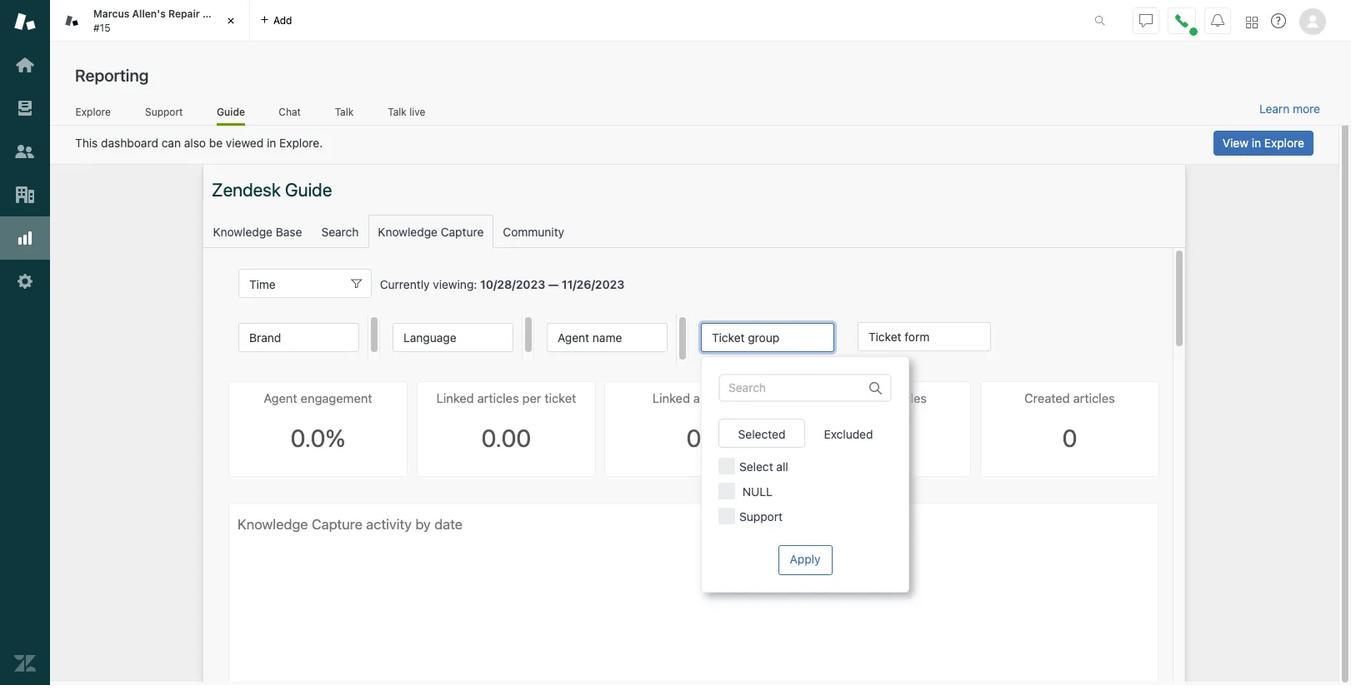 Task type: locate. For each thing, give the bounding box(es) containing it.
1 horizontal spatial explore
[[1264, 136, 1304, 150]]

talk right chat
[[335, 106, 354, 118]]

in right view
[[1252, 136, 1261, 150]]

explore inside button
[[1264, 136, 1304, 150]]

view in explore button
[[1213, 131, 1314, 156]]

1 talk from the left
[[335, 106, 354, 118]]

organizations image
[[14, 184, 36, 206]]

1 horizontal spatial in
[[1252, 136, 1261, 150]]

explore up this
[[76, 106, 111, 118]]

talk for talk
[[335, 106, 354, 118]]

0 horizontal spatial explore
[[76, 106, 111, 118]]

learn more link
[[1259, 102, 1320, 117]]

talk live
[[388, 106, 425, 118]]

chat link
[[278, 106, 301, 123]]

in
[[267, 136, 276, 150], [1252, 136, 1261, 150]]

close image
[[223, 13, 239, 29]]

add
[[273, 14, 292, 26]]

be
[[209, 136, 223, 150]]

#15
[[93, 21, 110, 34]]

chat
[[279, 106, 301, 118]]

explore link
[[75, 106, 111, 123]]

customers image
[[14, 141, 36, 163]]

reporting image
[[14, 228, 36, 249]]

marcus
[[93, 8, 129, 20]]

view in explore
[[1223, 136, 1304, 150]]

talk
[[335, 106, 354, 118], [388, 106, 407, 118]]

talk link
[[334, 106, 354, 123]]

0 horizontal spatial in
[[267, 136, 276, 150]]

also
[[184, 136, 206, 150]]

tabs tab list
[[50, 0, 1077, 42]]

zendesk support image
[[14, 11, 36, 33]]

live
[[409, 106, 425, 118]]

0 horizontal spatial talk
[[335, 106, 354, 118]]

support
[[145, 106, 183, 118]]

button displays agent's chat status as invisible. image
[[1139, 14, 1153, 27]]

2 talk from the left
[[388, 106, 407, 118]]

get started image
[[14, 54, 36, 76]]

explore
[[76, 106, 111, 118], [1264, 136, 1304, 150]]

1 vertical spatial explore
[[1264, 136, 1304, 150]]

in right viewed
[[267, 136, 276, 150]]

views image
[[14, 98, 36, 119]]

this dashboard can also be viewed in explore.
[[75, 136, 323, 150]]

talk left live on the top left of the page
[[388, 106, 407, 118]]

explore down learn more link
[[1264, 136, 1304, 150]]

in inside button
[[1252, 136, 1261, 150]]

view
[[1223, 136, 1248, 150]]

1 horizontal spatial talk
[[388, 106, 407, 118]]

learn
[[1259, 102, 1290, 116]]

2 in from the left
[[1252, 136, 1261, 150]]

zendesk products image
[[1246, 16, 1258, 28]]

tab
[[50, 0, 250, 42]]



Task type: describe. For each thing, give the bounding box(es) containing it.
dashboard
[[101, 136, 158, 150]]

allen's
[[132, 8, 166, 20]]

add button
[[250, 0, 302, 41]]

support link
[[144, 106, 183, 123]]

talk for talk live
[[388, 106, 407, 118]]

tab containing marcus allen's repair ticket
[[50, 0, 250, 42]]

viewed
[[226, 136, 264, 150]]

guide link
[[217, 106, 245, 126]]

can
[[161, 136, 181, 150]]

reporting
[[75, 66, 149, 85]]

admin image
[[14, 271, 36, 293]]

marcus allen's repair ticket #15
[[93, 8, 233, 34]]

guide
[[217, 106, 245, 118]]

ticket
[[202, 8, 233, 20]]

learn more
[[1259, 102, 1320, 116]]

zendesk image
[[14, 653, 36, 675]]

repair
[[168, 8, 200, 20]]

more
[[1293, 102, 1320, 116]]

notifications image
[[1211, 14, 1224, 27]]

explore.
[[279, 136, 323, 150]]

main element
[[0, 0, 50, 686]]

talk live link
[[387, 106, 426, 123]]

1 in from the left
[[267, 136, 276, 150]]

this
[[75, 136, 98, 150]]

0 vertical spatial explore
[[76, 106, 111, 118]]

get help image
[[1271, 13, 1286, 28]]



Task type: vqa. For each thing, say whether or not it's contained in the screenshot.
Customers Icon
yes



